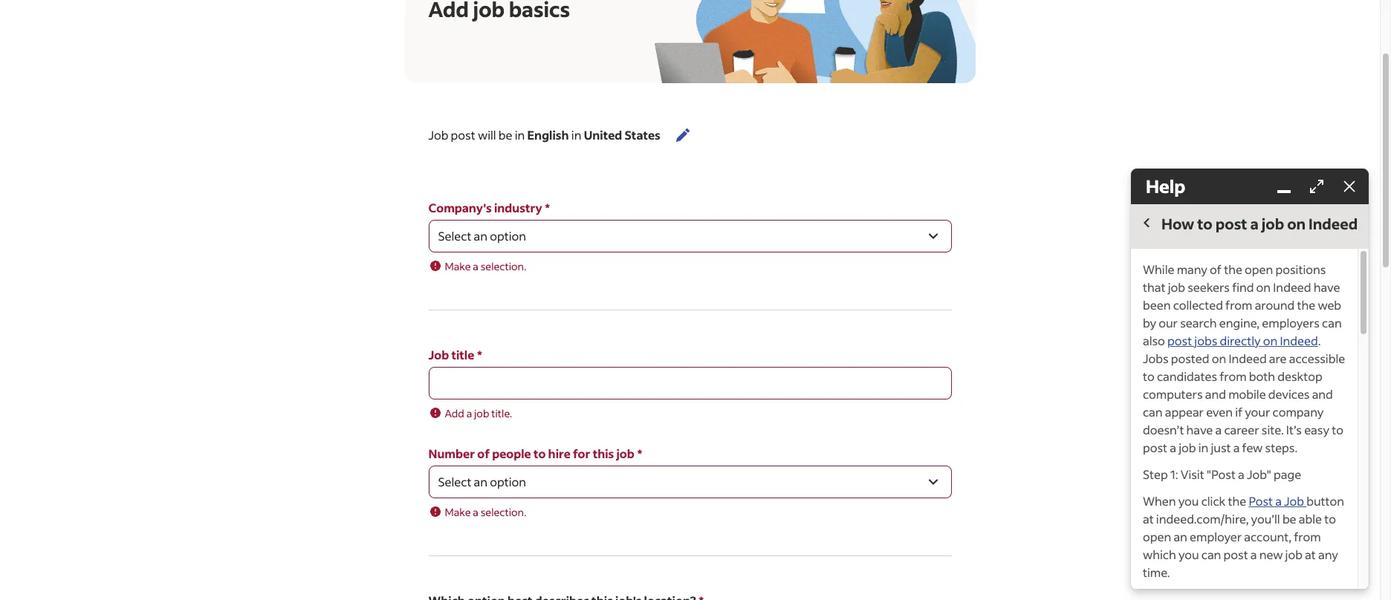 Task type: describe. For each thing, give the bounding box(es) containing it.
button
[[1307, 494, 1345, 510]]

open inside while many of the open positions that job seekers find on indeed have been collected from around the web by our search engine, employers can also
[[1245, 262, 1274, 278]]

by
[[1143, 316, 1157, 331]]

indeed inside button
[[1309, 214, 1358, 234]]

to inside button
[[1198, 214, 1213, 234]]

post jobs directly on indeed
[[1168, 333, 1319, 349]]

it's
[[1287, 423, 1303, 438]]

add
[[445, 407, 465, 421]]

1 you from the top
[[1179, 494, 1200, 510]]

also
[[1143, 333, 1166, 349]]

button at indeed.com/hire, you'll be able to open an employer account, from which you can post a new job at any time.
[[1143, 494, 1345, 581]]

directly
[[1220, 333, 1261, 349]]

2 and from the left
[[1313, 387, 1334, 403]]

company's industry *
[[429, 200, 550, 216]]

0 vertical spatial be
[[499, 127, 513, 143]]

united
[[584, 127, 623, 143]]

states
[[625, 127, 661, 143]]

a inside 'button at indeed.com/hire, you'll be able to open an employer account, from which you can post a new job at any time.'
[[1251, 548, 1258, 563]]

have inside . jobs posted on indeed are accessible to candidates from both desktop computers and mobile devices and can appear even if your company doesn't have a career site. it's easy to post a job in just a few steps.
[[1187, 423, 1214, 438]]

make for number
[[445, 506, 471, 520]]

around
[[1255, 298, 1295, 313]]

your
[[1246, 405, 1271, 420]]

in inside . jobs posted on indeed are accessible to candidates from both desktop computers and mobile devices and can appear even if your company doesn't have a career site. it's easy to post a job in just a few steps.
[[1199, 440, 1209, 456]]

can inside 'button at indeed.com/hire, you'll be able to open an employer account, from which you can post a new job at any time.'
[[1202, 548, 1222, 563]]

a down number
[[473, 506, 479, 520]]

how
[[1162, 214, 1195, 234]]

both
[[1250, 369, 1276, 385]]

indeed inside . jobs posted on indeed are accessible to candidates from both desktop computers and mobile devices and can appear even if your company doesn't have a career site. it's easy to post a job in just a few steps.
[[1229, 351, 1267, 367]]

title
[[452, 347, 475, 363]]

help
[[1146, 175, 1186, 198]]

job inside 'button at indeed.com/hire, you'll be able to open an employer account, from which you can post a new job at any time.'
[[1286, 548, 1303, 563]]

collected
[[1174, 298, 1224, 313]]

candidates
[[1158, 369, 1218, 385]]

job for job title *
[[429, 347, 449, 363]]

site.
[[1262, 423, 1284, 438]]

1 vertical spatial at
[[1306, 548, 1317, 563]]

. jobs posted on indeed are accessible to candidates from both desktop computers and mobile devices and can appear even if your company doesn't have a career site. it's easy to post a job in just a few steps.
[[1143, 333, 1346, 456]]

be inside 'button at indeed.com/hire, you'll be able to open an employer account, from which you can post a new job at any time.'
[[1283, 512, 1297, 527]]

can inside . jobs posted on indeed are accessible to candidates from both desktop computers and mobile devices and can appear even if your company doesn't have a career site. it's easy to post a job in just a few steps.
[[1143, 405, 1163, 420]]

number
[[429, 446, 475, 462]]

selection. for of
[[481, 506, 527, 520]]

click
[[1202, 494, 1226, 510]]

that
[[1143, 280, 1166, 295]]

steps.
[[1266, 440, 1298, 456]]

* for job title *
[[478, 347, 482, 363]]

while many of the open positions that job seekers find on indeed have been collected from around the web by our search engine, employers can also
[[1143, 262, 1342, 349]]

are
[[1270, 351, 1287, 367]]

posted
[[1172, 351, 1210, 367]]

post a job link
[[1249, 494, 1307, 510]]

post inside . jobs posted on indeed are accessible to candidates from both desktop computers and mobile devices and can appear even if your company doesn't have a career site. it's easy to post a job in just a few steps.
[[1143, 440, 1168, 456]]

on up are
[[1264, 333, 1278, 349]]

when
[[1143, 494, 1177, 510]]

"post
[[1207, 467, 1236, 483]]

able
[[1299, 512, 1323, 527]]

if
[[1236, 405, 1243, 420]]

2 vertical spatial *
[[638, 446, 642, 462]]

which
[[1143, 548, 1177, 563]]

time.
[[1143, 565, 1171, 581]]

1 and from the left
[[1206, 387, 1227, 403]]

jobs
[[1143, 351, 1169, 367]]

search
[[1181, 316, 1217, 331]]

devices
[[1269, 387, 1310, 403]]

post inside 'button at indeed.com/hire, you'll be able to open an employer account, from which you can post a new job at any time.'
[[1224, 548, 1249, 563]]

hire
[[548, 446, 571, 462]]

a down even on the bottom of the page
[[1216, 423, 1222, 438]]

few
[[1243, 440, 1263, 456]]

* for company's industry *
[[545, 200, 550, 216]]

1 vertical spatial the
[[1298, 298, 1316, 313]]

a right just
[[1234, 440, 1240, 456]]

appear
[[1166, 405, 1204, 420]]

this
[[593, 446, 614, 462]]

even
[[1207, 405, 1233, 420]]

post jobs directly on indeed link
[[1168, 333, 1319, 349]]

can inside while many of the open positions that job seekers find on indeed have been collected from around the web by our search engine, employers can also
[[1323, 316, 1342, 331]]

to inside 'button at indeed.com/hire, you'll be able to open an employer account, from which you can post a new job at any time.'
[[1325, 512, 1337, 527]]

an
[[1174, 530, 1188, 545]]

job inside while many of the open positions that job seekers find on indeed have been collected from around the web by our search engine, employers can also
[[1168, 280, 1186, 295]]

for
[[573, 446, 591, 462]]

any
[[1319, 548, 1339, 563]]

our
[[1159, 316, 1178, 331]]

career
[[1225, 423, 1260, 438]]

step
[[1143, 467, 1169, 483]]

job post language or country image
[[674, 126, 692, 144]]

1 horizontal spatial in
[[572, 127, 582, 143]]

employer
[[1190, 530, 1242, 545]]

people
[[492, 446, 531, 462]]

post
[[1249, 494, 1274, 510]]

job for job post will be in english in united states
[[429, 127, 449, 143]]

just
[[1211, 440, 1232, 456]]

from inside 'button at indeed.com/hire, you'll be able to open an employer account, from which you can post a new job at any time.'
[[1295, 530, 1322, 545]]

english
[[527, 127, 569, 143]]

selection. for industry
[[481, 259, 527, 274]]

job"
[[1248, 467, 1272, 483]]



Task type: locate. For each thing, give the bounding box(es) containing it.
job right this
[[617, 446, 635, 462]]

indeed inside while many of the open positions that job seekers find on indeed have been collected from around the web by our search engine, employers can also
[[1274, 280, 1312, 295]]

a
[[1251, 214, 1259, 234], [473, 259, 479, 274], [467, 407, 472, 421], [1216, 423, 1222, 438], [1170, 440, 1177, 456], [1234, 440, 1240, 456], [1239, 467, 1245, 483], [1276, 494, 1282, 510], [473, 506, 479, 520], [1251, 548, 1258, 563]]

1 vertical spatial make
[[445, 506, 471, 520]]

0 vertical spatial at
[[1143, 512, 1154, 527]]

have down the appear
[[1187, 423, 1214, 438]]

a right 'add'
[[467, 407, 472, 421]]

error image down company's
[[429, 259, 442, 273]]

job
[[1262, 214, 1285, 234], [1168, 280, 1186, 295], [474, 407, 490, 421], [1179, 440, 1197, 456], [617, 446, 635, 462], [1286, 548, 1303, 563]]

job post will be in english in united states
[[429, 127, 661, 143]]

make a selection. for of
[[445, 506, 527, 520]]

1 horizontal spatial open
[[1245, 262, 1274, 278]]

new
[[1260, 548, 1284, 563]]

error image
[[429, 259, 442, 273], [429, 506, 442, 519]]

job left title
[[429, 347, 449, 363]]

of up seekers
[[1210, 262, 1222, 278]]

company
[[1273, 405, 1324, 420]]

0 horizontal spatial of
[[477, 446, 490, 462]]

have inside while many of the open positions that job seekers find on indeed have been collected from around the web by our search engine, employers can also
[[1314, 280, 1341, 295]]

2 you from the top
[[1179, 548, 1200, 563]]

be
[[499, 127, 513, 143], [1283, 512, 1297, 527]]

from up engine, at the right of page
[[1226, 298, 1253, 313]]

job title *
[[429, 347, 482, 363]]

to down button
[[1325, 512, 1337, 527]]

0 horizontal spatial in
[[515, 127, 525, 143]]

many
[[1177, 262, 1208, 278]]

company's
[[429, 200, 492, 216]]

make for company's
[[445, 259, 471, 274]]

seekers
[[1188, 280, 1230, 295]]

from up the mobile
[[1220, 369, 1247, 385]]

indeed down post jobs directly on indeed
[[1229, 351, 1267, 367]]

you up indeed.com/hire,
[[1179, 494, 1200, 510]]

0 vertical spatial you
[[1179, 494, 1200, 510]]

selection. down "people"
[[481, 506, 527, 520]]

.
[[1319, 333, 1322, 349]]

1 vertical spatial be
[[1283, 512, 1297, 527]]

on inside button
[[1288, 214, 1306, 234]]

post down 'doesn't'
[[1143, 440, 1168, 456]]

in left just
[[1199, 440, 1209, 456]]

on down jobs
[[1212, 351, 1227, 367]]

on right find
[[1257, 280, 1271, 295]]

job right the that
[[1168, 280, 1186, 295]]

indeed down positions
[[1274, 280, 1312, 295]]

1 vertical spatial *
[[478, 347, 482, 363]]

you down the an
[[1179, 548, 1200, 563]]

and
[[1206, 387, 1227, 403], [1313, 387, 1334, 403]]

you inside 'button at indeed.com/hire, you'll be able to open an employer account, from which you can post a new job at any time.'
[[1179, 548, 1200, 563]]

1 horizontal spatial can
[[1202, 548, 1222, 563]]

a inside button
[[1251, 214, 1259, 234]]

the up find
[[1225, 262, 1243, 278]]

1 vertical spatial open
[[1143, 530, 1172, 545]]

from down able
[[1295, 530, 1322, 545]]

jobs
[[1195, 333, 1218, 349]]

engine,
[[1220, 316, 1260, 331]]

on inside while many of the open positions that job seekers find on indeed have been collected from around the web by our search engine, employers can also
[[1257, 280, 1271, 295]]

a left new on the bottom of the page
[[1251, 548, 1258, 563]]

find
[[1233, 280, 1255, 295]]

the for open
[[1225, 262, 1243, 278]]

1 make a selection. from the top
[[445, 259, 527, 274]]

when you click the post a job
[[1143, 494, 1307, 510]]

to right how
[[1198, 214, 1213, 234]]

1 vertical spatial error image
[[429, 506, 442, 519]]

make down company's
[[445, 259, 471, 274]]

1 vertical spatial of
[[477, 446, 490, 462]]

desktop
[[1278, 369, 1323, 385]]

0 vertical spatial job
[[429, 127, 449, 143]]

minimize image
[[1276, 178, 1294, 196]]

be right will
[[499, 127, 513, 143]]

a right post
[[1276, 494, 1282, 510]]

1 vertical spatial you
[[1179, 548, 1200, 563]]

employers
[[1263, 316, 1320, 331]]

the right click
[[1229, 494, 1247, 510]]

0 vertical spatial have
[[1314, 280, 1341, 295]]

2 horizontal spatial *
[[638, 446, 642, 462]]

from
[[1226, 298, 1253, 313], [1220, 369, 1247, 385], [1295, 530, 1322, 545]]

0 vertical spatial selection.
[[481, 259, 527, 274]]

job
[[429, 127, 449, 143], [429, 347, 449, 363], [1285, 494, 1305, 510]]

2 error image from the top
[[429, 506, 442, 519]]

be left able
[[1283, 512, 1297, 527]]

make a selection.
[[445, 259, 527, 274], [445, 506, 527, 520]]

open up which
[[1143, 530, 1172, 545]]

1 horizontal spatial and
[[1313, 387, 1334, 403]]

1 vertical spatial job
[[429, 347, 449, 363]]

been
[[1143, 298, 1171, 313]]

0 horizontal spatial can
[[1143, 405, 1163, 420]]

1 horizontal spatial have
[[1314, 280, 1341, 295]]

0 vertical spatial make
[[445, 259, 471, 274]]

while
[[1143, 262, 1175, 278]]

* right this
[[638, 446, 642, 462]]

0 vertical spatial can
[[1323, 316, 1342, 331]]

industry
[[494, 200, 542, 216]]

post left will
[[451, 127, 476, 143]]

1 make from the top
[[445, 259, 471, 274]]

number of people to hire for this job *
[[429, 446, 642, 462]]

to down jobs
[[1143, 369, 1155, 385]]

selection. down the company's industry *
[[481, 259, 527, 274]]

job left will
[[429, 127, 449, 143]]

in left united
[[572, 127, 582, 143]]

can down web
[[1323, 316, 1342, 331]]

0 vertical spatial *
[[545, 200, 550, 216]]

in left english
[[515, 127, 525, 143]]

expand view image
[[1309, 178, 1326, 196]]

indeed down close 'icon'
[[1309, 214, 1358, 234]]

2 horizontal spatial in
[[1199, 440, 1209, 456]]

visit
[[1181, 467, 1205, 483]]

a down the company's industry *
[[473, 259, 479, 274]]

1 vertical spatial selection.
[[481, 506, 527, 520]]

can down employer
[[1202, 548, 1222, 563]]

0 horizontal spatial and
[[1206, 387, 1227, 403]]

post right how
[[1216, 214, 1248, 234]]

2 selection. from the top
[[481, 506, 527, 520]]

post
[[451, 127, 476, 143], [1216, 214, 1248, 234], [1168, 333, 1193, 349], [1143, 440, 1168, 456], [1224, 548, 1249, 563]]

can up 'doesn't'
[[1143, 405, 1163, 420]]

mobile
[[1229, 387, 1267, 403]]

1:
[[1171, 467, 1179, 483]]

a left 'job"'
[[1239, 467, 1245, 483]]

job up able
[[1285, 494, 1305, 510]]

indeed down 'employers'
[[1281, 333, 1319, 349]]

have up web
[[1314, 280, 1341, 295]]

1 error image from the top
[[429, 259, 442, 273]]

indeed
[[1309, 214, 1358, 234], [1274, 280, 1312, 295], [1281, 333, 1319, 349], [1229, 351, 1267, 367]]

*
[[545, 200, 550, 216], [478, 347, 482, 363], [638, 446, 642, 462]]

1 selection. from the top
[[481, 259, 527, 274]]

job inside button
[[1262, 214, 1285, 234]]

0 vertical spatial from
[[1226, 298, 1253, 313]]

to right easy
[[1332, 423, 1344, 438]]

* right 'industry'
[[545, 200, 550, 216]]

open up find
[[1245, 262, 1274, 278]]

0 horizontal spatial at
[[1143, 512, 1154, 527]]

accessible
[[1290, 351, 1346, 367]]

from inside while many of the open positions that job seekers find on indeed have been collected from around the web by our search engine, employers can also
[[1226, 298, 1253, 313]]

a down 'doesn't'
[[1170, 440, 1177, 456]]

doesn't
[[1143, 423, 1185, 438]]

add a job title.
[[445, 407, 512, 421]]

of inside while many of the open positions that job seekers find on indeed have been collected from around the web by our search engine, employers can also
[[1210, 262, 1222, 278]]

1 horizontal spatial *
[[545, 200, 550, 216]]

error image for number
[[429, 506, 442, 519]]

on down minimize image
[[1288, 214, 1306, 234]]

error image for company's
[[429, 259, 442, 273]]

job left title. at the bottom of page
[[474, 407, 490, 421]]

step 1: visit "post a job" page
[[1143, 467, 1302, 483]]

you
[[1179, 494, 1200, 510], [1179, 548, 1200, 563]]

2 vertical spatial from
[[1295, 530, 1322, 545]]

page
[[1274, 467, 1302, 483]]

can
[[1323, 316, 1342, 331], [1143, 405, 1163, 420], [1202, 548, 1222, 563]]

1 vertical spatial can
[[1143, 405, 1163, 420]]

job down minimize image
[[1262, 214, 1285, 234]]

post up 'posted'
[[1168, 333, 1193, 349]]

0 horizontal spatial open
[[1143, 530, 1172, 545]]

post inside button
[[1216, 214, 1248, 234]]

2 make from the top
[[445, 506, 471, 520]]

indeed.com/hire,
[[1157, 512, 1249, 527]]

of
[[1210, 262, 1222, 278], [477, 446, 490, 462]]

2 horizontal spatial can
[[1323, 316, 1342, 331]]

1 horizontal spatial of
[[1210, 262, 1222, 278]]

1 horizontal spatial be
[[1283, 512, 1297, 527]]

how to post a job on indeed button
[[1138, 211, 1364, 243]]

0 vertical spatial open
[[1245, 262, 1274, 278]]

on
[[1288, 214, 1306, 234], [1257, 280, 1271, 295], [1264, 333, 1278, 349], [1212, 351, 1227, 367]]

make a selection. down the company's industry *
[[445, 259, 527, 274]]

2 vertical spatial job
[[1285, 494, 1305, 510]]

2 make a selection. from the top
[[445, 506, 527, 520]]

job right new on the bottom of the page
[[1286, 548, 1303, 563]]

make a selection. for industry
[[445, 259, 527, 274]]

None field
[[429, 367, 952, 400]]

computers
[[1143, 387, 1203, 403]]

0 horizontal spatial *
[[478, 347, 482, 363]]

error image down number
[[429, 506, 442, 519]]

a up find
[[1251, 214, 1259, 234]]

selection.
[[481, 259, 527, 274], [481, 506, 527, 520]]

the for post
[[1229, 494, 1247, 510]]

make down number
[[445, 506, 471, 520]]

title.
[[492, 407, 512, 421]]

1 vertical spatial make a selection.
[[445, 506, 527, 520]]

1 vertical spatial have
[[1187, 423, 1214, 438]]

at
[[1143, 512, 1154, 527], [1306, 548, 1317, 563]]

0 vertical spatial of
[[1210, 262, 1222, 278]]

on inside . jobs posted on indeed are accessible to candidates from both desktop computers and mobile devices and can appear even if your company doesn't have a career site. it's easy to post a job in just a few steps.
[[1212, 351, 1227, 367]]

post down employer
[[1224, 548, 1249, 563]]

1 vertical spatial from
[[1220, 369, 1247, 385]]

job up 'visit'
[[1179, 440, 1197, 456]]

web
[[1319, 298, 1342, 313]]

the left web
[[1298, 298, 1316, 313]]

1 horizontal spatial at
[[1306, 548, 1317, 563]]

the
[[1225, 262, 1243, 278], [1298, 298, 1316, 313], [1229, 494, 1247, 510]]

at down when
[[1143, 512, 1154, 527]]

you'll
[[1252, 512, 1281, 527]]

of left "people"
[[477, 446, 490, 462]]

easy
[[1305, 423, 1330, 438]]

and up even on the bottom of the page
[[1206, 387, 1227, 403]]

have
[[1314, 280, 1341, 295], [1187, 423, 1214, 438]]

0 horizontal spatial have
[[1187, 423, 1214, 438]]

0 horizontal spatial be
[[499, 127, 513, 143]]

how to post a job on indeed
[[1162, 214, 1358, 234]]

close image
[[1341, 178, 1359, 196]]

0 vertical spatial the
[[1225, 262, 1243, 278]]

error image
[[429, 407, 442, 420]]

from inside . jobs posted on indeed are accessible to candidates from both desktop computers and mobile devices and can appear even if your company doesn't have a career site. it's easy to post a job in just a few steps.
[[1220, 369, 1247, 385]]

will
[[478, 127, 496, 143]]

to left hire
[[534, 446, 546, 462]]

job inside . jobs posted on indeed are accessible to candidates from both desktop computers and mobile devices and can appear even if your company doesn't have a career site. it's easy to post a job in just a few steps.
[[1179, 440, 1197, 456]]

positions
[[1276, 262, 1327, 278]]

2 vertical spatial can
[[1202, 548, 1222, 563]]

* right title
[[478, 347, 482, 363]]

at left any
[[1306, 548, 1317, 563]]

open inside 'button at indeed.com/hire, you'll be able to open an employer account, from which you can post a new job at any time.'
[[1143, 530, 1172, 545]]

and down desktop on the right bottom
[[1313, 387, 1334, 403]]

0 vertical spatial make a selection.
[[445, 259, 527, 274]]

2 vertical spatial the
[[1229, 494, 1247, 510]]

make a selection. down "people"
[[445, 506, 527, 520]]

account,
[[1245, 530, 1292, 545]]

0 vertical spatial error image
[[429, 259, 442, 273]]



Task type: vqa. For each thing, say whether or not it's contained in the screenshot.
'menu bar'
no



